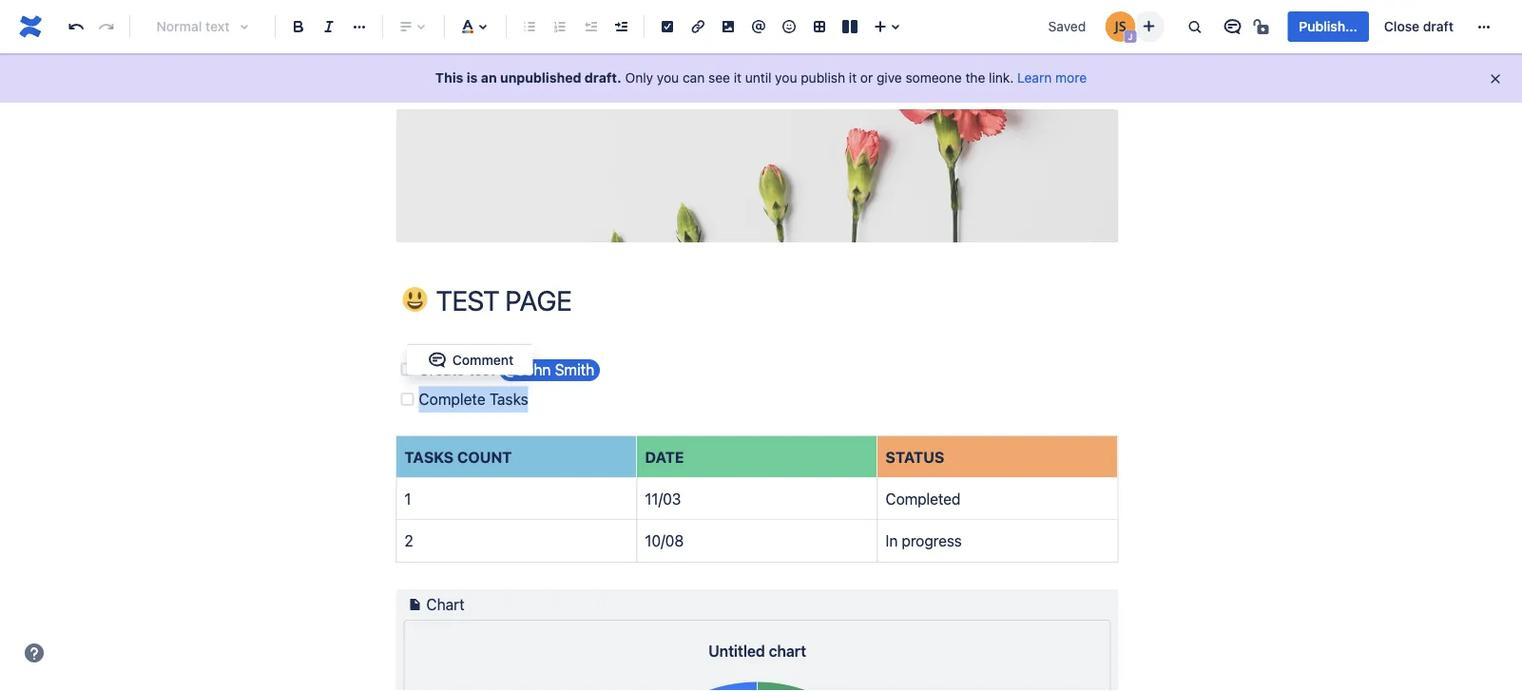 Task type: locate. For each thing, give the bounding box(es) containing it.
tasks
[[489, 391, 528, 409]]

it left "or" at right top
[[849, 70, 857, 86]]

@john
[[503, 361, 551, 379]]

0 horizontal spatial you
[[657, 70, 679, 86]]

help image
[[23, 642, 46, 665]]

header
[[741, 184, 782, 199]]

draft.
[[585, 70, 622, 86]]

comment icon image
[[1221, 15, 1244, 38]]

you
[[657, 70, 679, 86], [775, 70, 797, 86]]

can
[[683, 70, 705, 86]]

draft
[[1423, 19, 1454, 34]]

smith inside john smith link
[[456, 76, 492, 92]]

overview
[[586, 76, 644, 92]]

1 horizontal spatial smith
[[555, 361, 595, 379]]

untitled chart
[[708, 643, 806, 661]]

publish...
[[1299, 19, 1358, 34]]

add image, video, or file image
[[717, 15, 740, 38]]

1 horizontal spatial it
[[849, 70, 857, 86]]

0 vertical spatial smith
[[456, 76, 492, 92]]

layouts image
[[839, 15, 861, 38]]

only
[[625, 70, 653, 86]]

confluence image
[[15, 11, 46, 42], [15, 11, 46, 42]]

in progress
[[886, 533, 962, 551]]

2
[[405, 533, 413, 551]]

link image
[[686, 15, 709, 38]]

link.
[[989, 70, 1014, 86]]

an
[[481, 70, 497, 86]]

john smith image
[[1105, 11, 1136, 42]]

1 vertical spatial smith
[[555, 361, 595, 379]]

update
[[694, 184, 737, 199]]

john
[[423, 76, 453, 92]]

2 it from the left
[[849, 70, 857, 86]]

dismiss image
[[1488, 71, 1503, 87]]

saved
[[1048, 19, 1086, 34]]

outdent ⇧tab image
[[579, 15, 602, 38]]

0 horizontal spatial it
[[734, 70, 742, 86]]

smith inside main content area, start typing to enter text. text box
[[555, 361, 595, 379]]

it right see
[[734, 70, 742, 86]]

tasks count
[[405, 448, 512, 466]]

11/03
[[645, 490, 681, 508]]

until
[[745, 70, 771, 86]]

Main content area, start typing to enter text. text field
[[385, 357, 1130, 691]]

table image
[[808, 15, 831, 38]]

find and replace image
[[1183, 15, 1206, 38]]

in
[[886, 533, 898, 551]]

overview link
[[586, 73, 644, 96]]

test
[[469, 361, 495, 379]]

or
[[860, 70, 873, 86]]

date
[[645, 448, 684, 466]]

create
[[419, 361, 465, 379]]

publish
[[801, 70, 845, 86]]

create test @john smith
[[419, 361, 595, 379]]

:smiley: image
[[403, 288, 427, 312], [403, 288, 427, 312]]

count
[[457, 448, 512, 466]]

this is an unpublished draft. only you can see it until you publish it or give someone the link. learn more
[[435, 70, 1087, 86]]

indent tab image
[[609, 15, 632, 38]]

1 you from the left
[[657, 70, 679, 86]]

you right until
[[775, 70, 797, 86]]

0 horizontal spatial smith
[[456, 76, 492, 92]]

you left 'can'
[[657, 70, 679, 86]]

smith
[[456, 76, 492, 92], [555, 361, 595, 379]]

1 horizontal spatial you
[[775, 70, 797, 86]]

invite to edit image
[[1138, 15, 1160, 38]]

no restrictions image
[[1252, 15, 1274, 38]]

make page full-width image
[[1090, 73, 1113, 96]]

more image
[[1473, 15, 1496, 38]]

someone
[[906, 70, 962, 86]]

untitled
[[708, 643, 765, 661]]

complete
[[419, 391, 485, 409]]

it
[[734, 70, 742, 86], [849, 70, 857, 86]]

mention image
[[747, 15, 770, 38]]



Task type: describe. For each thing, give the bounding box(es) containing it.
this
[[435, 70, 463, 86]]

bold ⌘b image
[[287, 15, 310, 38]]

update header image button
[[688, 153, 826, 200]]

close draft
[[1384, 19, 1454, 34]]

publish... button
[[1288, 11, 1369, 42]]

see
[[708, 70, 730, 86]]

chart
[[426, 596, 465, 614]]

Give this page a title text field
[[436, 286, 1119, 317]]

comment
[[452, 352, 514, 368]]

bullet list ⌘⇧8 image
[[518, 15, 541, 38]]

more formatting image
[[348, 15, 371, 38]]

is
[[467, 70, 478, 86]]

action item image
[[656, 15, 679, 38]]

john smith link
[[423, 73, 492, 96]]

chart
[[769, 643, 806, 661]]

image
[[785, 184, 821, 199]]

content
[[514, 76, 564, 92]]

update header image
[[694, 184, 821, 199]]

emoji image
[[778, 15, 801, 38]]

redo ⌘⇧z image
[[95, 15, 118, 38]]

close draft button
[[1373, 11, 1465, 42]]

unpublished
[[500, 70, 581, 86]]

john smith
[[423, 76, 492, 92]]

learn
[[1017, 70, 1052, 86]]

the
[[966, 70, 985, 86]]

completed
[[886, 490, 961, 508]]

undo ⌘z image
[[65, 15, 87, 38]]

give
[[877, 70, 902, 86]]

complete tasks
[[419, 391, 528, 409]]

comment image
[[426, 349, 449, 372]]

italic ⌘i image
[[318, 15, 340, 38]]

10/08
[[645, 533, 684, 551]]

tasks
[[405, 448, 454, 466]]

comment button
[[414, 349, 525, 372]]

more
[[1055, 70, 1087, 86]]

content link
[[514, 73, 564, 96]]

1 it from the left
[[734, 70, 742, 86]]

close
[[1384, 19, 1420, 34]]

chart image
[[404, 594, 426, 617]]

progress
[[902, 533, 962, 551]]

1
[[405, 490, 411, 508]]

numbered list ⌘⇧7 image
[[549, 15, 571, 38]]

learn more link
[[1017, 70, 1087, 86]]

2 you from the left
[[775, 70, 797, 86]]

status
[[886, 448, 944, 466]]



Task type: vqa. For each thing, say whether or not it's contained in the screenshot.
the rightmost Smith
yes



